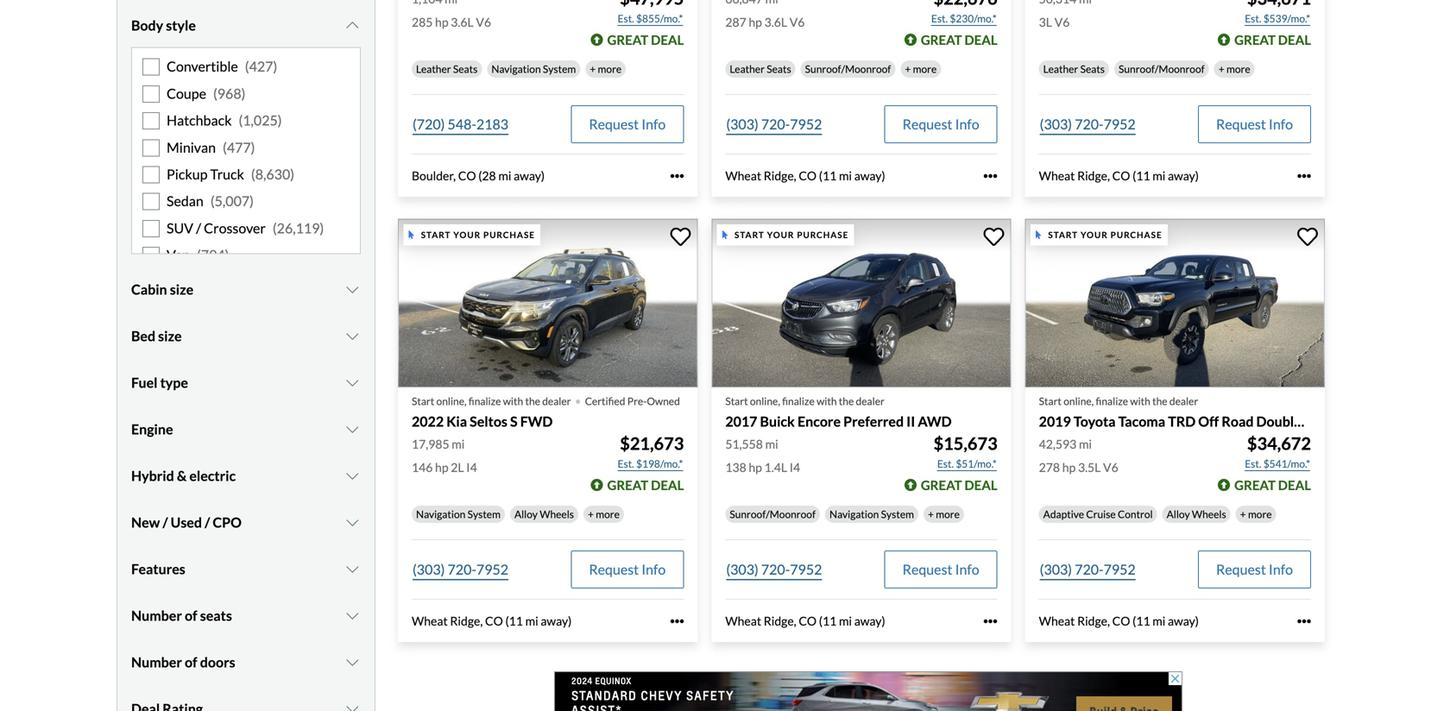 Task type: describe. For each thing, give the bounding box(es) containing it.
the for 2017
[[839, 395, 854, 407]]

great deal for 287 hp 3.6l v6
[[921, 32, 998, 47]]

est. inside $15,673 est. $51/mo.*
[[937, 458, 954, 470]]

cabin
[[131, 281, 167, 298]]

(303) for 2019
[[1040, 561, 1072, 578]]

(28
[[478, 168, 496, 183]]

body style
[[131, 17, 196, 34]]

$541/mo.*
[[1263, 458, 1310, 470]]

ii
[[907, 413, 915, 430]]

·
[[574, 384, 582, 415]]

(720) 548-2183 button
[[412, 105, 509, 143]]

+ more down est. $51/mo.* button
[[928, 508, 960, 521]]

fuel
[[131, 374, 158, 391]]

off
[[1198, 413, 1219, 430]]

more down est. $539/mo.* button
[[1227, 63, 1250, 75]]

number of seats
[[131, 607, 232, 624]]

fuel type
[[131, 374, 188, 391]]

with for ·
[[503, 395, 523, 407]]

size for bed size
[[158, 328, 182, 345]]

(303) 720-7952 for ·
[[413, 561, 508, 578]]

$21,673 est. $198/mo.*
[[618, 433, 684, 470]]

start your purchase for 2017
[[735, 230, 849, 240]]

new / used / cpo
[[131, 514, 242, 531]]

(303) 720-7952 button for 2019
[[1039, 551, 1137, 589]]

17,985 mi 146 hp 2l i4
[[412, 437, 477, 475]]

graphite gray metallic 2017 buick encore preferred ii awd suv / crossover all-wheel drive 6-speed automatic overdrive image
[[712, 219, 1011, 388]]

est. $198/mo.* button
[[617, 455, 684, 473]]

146
[[412, 460, 433, 475]]

2l
[[451, 460, 464, 475]]

(303) for 2017
[[726, 561, 759, 578]]

leather for 287
[[730, 63, 765, 75]]

engine button
[[131, 408, 361, 451]]

2019
[[1039, 413, 1071, 430]]

purchase for ·
[[483, 230, 535, 240]]

purchase for 2017
[[797, 230, 849, 240]]

navigation system for leather seats
[[491, 63, 576, 75]]

wheat for 2019
[[1039, 614, 1075, 629]]

owned
[[647, 395, 680, 407]]

est. $539/mo.*
[[1245, 12, 1310, 25]]

est. $541/mo.* button
[[1244, 455, 1311, 473]]

cpo
[[213, 514, 242, 531]]

$34,672
[[1247, 433, 1311, 454]]

tacoma
[[1118, 413, 1165, 430]]

(720) 548-2183
[[413, 116, 508, 133]]

of for doors
[[185, 654, 197, 671]]

&
[[177, 468, 187, 484]]

chevron down image inside engine dropdown button
[[344, 423, 361, 437]]

online, for 2019
[[1064, 395, 1094, 407]]

wheat ridge, co (11 mi away) for 2017
[[725, 614, 885, 629]]

number of seats button
[[131, 594, 361, 638]]

cabin size button
[[131, 268, 361, 311]]

wheels for 2019
[[1192, 508, 1226, 521]]

doors
[[200, 654, 235, 671]]

preferred
[[843, 413, 904, 430]]

boulder,
[[412, 168, 456, 183]]

$230/mo.*
[[950, 12, 997, 25]]

finalize for 2019
[[1096, 395, 1128, 407]]

chevron down image for bed size
[[344, 329, 361, 343]]

van
[[167, 246, 190, 263]]

287
[[725, 15, 746, 29]]

est. inside est. $230/mo.* button
[[931, 12, 948, 25]]

great for 287 hp 3.6l v6
[[921, 32, 962, 47]]

request for 2019's (303) 720-7952 button
[[1216, 561, 1266, 578]]

start online, finalize with the dealer 2017 buick encore preferred ii awd
[[725, 395, 952, 430]]

your for 2019
[[1081, 230, 1108, 240]]

electric
[[189, 468, 236, 484]]

sedan
[[167, 193, 204, 209]]

advertisement region
[[554, 671, 1183, 711]]

51,558 mi 138 hp 1.4l i4
[[725, 437, 800, 475]]

ellipsis h image for 285 hp 3.6l v6
[[670, 169, 684, 183]]

great for 3l v6
[[1235, 32, 1276, 47]]

$15,673 est. $51/mo.*
[[934, 433, 998, 470]]

coupe (968)
[[167, 85, 246, 102]]

$51/mo.*
[[956, 458, 997, 470]]

pickup
[[167, 166, 208, 183]]

encore
[[798, 413, 841, 430]]

$198/mo.*
[[636, 458, 683, 470]]

$21,673
[[620, 433, 684, 454]]

hp for 2017
[[749, 460, 762, 475]]

7952 for 2017
[[790, 561, 822, 578]]

est. $230/mo.* button
[[930, 10, 998, 27]]

(11 for 2017
[[819, 614, 837, 629]]

(720)
[[413, 116, 445, 133]]

v6 right 3l on the top of the page
[[1055, 15, 1070, 29]]

system for sunroof/moonroof
[[881, 508, 914, 521]]

leather seats for 3l
[[1043, 63, 1105, 75]]

720- for 2017
[[761, 561, 790, 578]]

navigation for sunroof/moonroof
[[830, 508, 879, 521]]

your for 2017
[[767, 230, 795, 240]]

1.4l
[[764, 460, 787, 475]]

/ for new
[[163, 514, 168, 531]]

finalize for 2017
[[782, 395, 815, 407]]

great for 138 hp 1.4l i4
[[921, 478, 962, 493]]

est. $855/mo.* button
[[617, 10, 684, 27]]

mouse pointer image for 2019
[[1036, 231, 1041, 239]]

3l v6
[[1039, 15, 1070, 29]]

(303) 720-7952 button for 2017
[[725, 551, 823, 589]]

deal for 138 hp 1.4l i4
[[965, 478, 998, 493]]

more down est. $230/mo.* button
[[913, 63, 937, 75]]

bed size
[[131, 328, 182, 345]]

engine
[[131, 421, 173, 438]]

road
[[1222, 413, 1254, 430]]

ellipsis h image for 3l v6
[[1297, 169, 1311, 183]]

4wd
[[1331, 413, 1364, 430]]

features
[[131, 561, 185, 578]]

deal for 278 hp 3.5l v6
[[1278, 478, 1311, 493]]

bed size button
[[131, 315, 361, 358]]

request for 2017 (303) 720-7952 button
[[903, 561, 953, 578]]

cruise
[[1086, 508, 1116, 521]]

seats for 285 hp 3.6l v6
[[453, 63, 478, 75]]

2183
[[476, 116, 508, 133]]

42,593
[[1039, 437, 1077, 452]]

hp for ·
[[435, 460, 448, 475]]

seats for 3l v6
[[1080, 63, 1105, 75]]

system for leather seats
[[543, 63, 576, 75]]

(5,007)
[[210, 193, 254, 209]]

more down est. $541/mo.* button
[[1248, 508, 1272, 521]]

start inside "start online, finalize with the dealer 2019 toyota tacoma trd off road double cab 4wd"
[[1039, 395, 1062, 407]]

great deal for 278 hp 3.5l v6
[[1235, 478, 1311, 493]]

2017
[[725, 413, 757, 430]]

fuel type button
[[131, 361, 361, 405]]

(968)
[[213, 85, 246, 102]]

leather seats for 287
[[730, 63, 791, 75]]

17,985
[[412, 437, 449, 452]]

(1,025)
[[239, 112, 282, 129]]

3.5l
[[1078, 460, 1101, 475]]

pickup truck (8,630)
[[167, 166, 294, 183]]

great deal for 3l v6
[[1235, 32, 1311, 47]]

deal for 285 hp 3.6l v6
[[651, 32, 684, 47]]

(8,630)
[[251, 166, 294, 183]]

minivan (477)
[[167, 139, 255, 156]]

wheat ridge, co (11 mi away) for ·
[[412, 614, 572, 629]]

deal for 146 hp 2l i4
[[651, 478, 684, 493]]

control
[[1118, 508, 1153, 521]]

convertible (427)
[[167, 58, 277, 75]]

est. $855/mo.*
[[618, 12, 683, 25]]

+ more down est. $198/mo.* button
[[588, 508, 620, 521]]

great for 285 hp 3.6l v6
[[607, 32, 648, 47]]

body
[[131, 17, 163, 34]]

seats
[[200, 607, 232, 624]]

leather seats for 285
[[416, 63, 478, 75]]

wheat for 2017
[[725, 614, 761, 629]]

ellipsis h image for 287 hp 3.6l v6
[[984, 169, 998, 183]]

dealer for ·
[[542, 395, 571, 407]]

hp right the '285'
[[435, 15, 448, 29]]

hybrid & electric
[[131, 468, 236, 484]]

of for seats
[[185, 607, 197, 624]]

(427)
[[245, 58, 277, 75]]

number for number of doors
[[131, 654, 182, 671]]

new / used / cpo button
[[131, 501, 361, 544]]

request for (303) 720-7952 button related to ·
[[589, 561, 639, 578]]

navigation system for sunroof/moonroof
[[830, 508, 914, 521]]

adaptive
[[1043, 508, 1084, 521]]

crossover
[[204, 220, 266, 236]]



Task type: locate. For each thing, give the bounding box(es) containing it.
1 horizontal spatial purchase
[[797, 230, 849, 240]]

leather seats down 285 hp 3.6l v6 on the top left of page
[[416, 63, 478, 75]]

51,558
[[725, 437, 763, 452]]

3 with from the left
[[1130, 395, 1150, 407]]

0 horizontal spatial navigation
[[416, 508, 466, 521]]

online, inside start online, finalize with the dealer · certified pre-owned 2022 kia seltos s fwd
[[436, 395, 467, 407]]

mi inside 51,558 mi 138 hp 1.4l i4
[[765, 437, 778, 452]]

toyota
[[1074, 413, 1116, 430]]

3 chevron down image from the top
[[344, 516, 361, 530]]

6 chevron down image from the top
[[344, 609, 361, 623]]

dealer
[[542, 395, 571, 407], [856, 395, 885, 407], [1170, 395, 1198, 407]]

1 horizontal spatial your
[[767, 230, 795, 240]]

request info
[[589, 116, 666, 133], [903, 116, 979, 133], [1216, 116, 1293, 133], [589, 561, 666, 578], [903, 561, 979, 578], [1216, 561, 1293, 578]]

est. left the $539/mo.*
[[1245, 12, 1261, 25]]

chevron down image inside bed size dropdown button
[[344, 329, 361, 343]]

3 your from the left
[[1081, 230, 1108, 240]]

chevron down image
[[344, 19, 361, 33], [344, 376, 361, 390], [344, 423, 361, 437], [344, 469, 361, 483], [344, 563, 361, 576], [344, 609, 361, 623]]

number of doors
[[131, 654, 235, 671]]

size inside dropdown button
[[158, 328, 182, 345]]

1 number from the top
[[131, 607, 182, 624]]

v6 right 3.5l
[[1103, 460, 1118, 475]]

great down est. $198/mo.* button
[[607, 478, 648, 493]]

start your purchase
[[421, 230, 535, 240], [735, 230, 849, 240], [1048, 230, 1162, 240]]

2 the from the left
[[839, 395, 854, 407]]

seats for 287 hp 3.6l v6
[[767, 63, 791, 75]]

number for number of seats
[[131, 607, 182, 624]]

2 horizontal spatial finalize
[[1096, 395, 1128, 407]]

2 leather from the left
[[730, 63, 765, 75]]

1 horizontal spatial alloy wheels
[[1167, 508, 1226, 521]]

convertible
[[167, 58, 238, 75]]

with inside "start online, finalize with the dealer 2019 toyota tacoma trd off road double cab 4wd"
[[1130, 395, 1150, 407]]

1 horizontal spatial system
[[543, 63, 576, 75]]

(11 for ·
[[505, 614, 523, 629]]

(26,119)
[[273, 220, 324, 236]]

hp inside 17,985 mi 146 hp 2l i4
[[435, 460, 448, 475]]

hp for 2019
[[1062, 460, 1076, 475]]

est. $230/mo.*
[[931, 12, 997, 25]]

start inside start online, finalize with the dealer 2017 buick encore preferred ii awd
[[725, 395, 748, 407]]

kia
[[446, 413, 467, 430]]

leather down '287'
[[730, 63, 765, 75]]

i4 right "1.4l"
[[790, 460, 800, 475]]

deal down $541/mo.*
[[1278, 478, 1311, 493]]

cab
[[1304, 413, 1328, 430]]

5 chevron down image from the top
[[344, 702, 361, 711]]

1 horizontal spatial online,
[[750, 395, 780, 407]]

3 dealer from the left
[[1170, 395, 1198, 407]]

size right cabin
[[170, 281, 193, 298]]

2 wheels from the left
[[1192, 508, 1226, 521]]

the up 'fwd'
[[525, 395, 540, 407]]

3 purchase from the left
[[1111, 230, 1162, 240]]

2 horizontal spatial leather seats
[[1043, 63, 1105, 75]]

1 horizontal spatial start your purchase
[[735, 230, 849, 240]]

42,593 mi 278 hp 3.5l v6
[[1039, 437, 1118, 475]]

i4 for 2017
[[790, 460, 800, 475]]

finalize inside "start online, finalize with the dealer 2019 toyota tacoma trd off road double cab 4wd"
[[1096, 395, 1128, 407]]

$15,673
[[934, 433, 998, 454]]

chevron down image inside cabin size dropdown button
[[344, 283, 361, 297]]

chevron down image inside the body style dropdown button
[[344, 19, 361, 33]]

138
[[725, 460, 746, 475]]

0 horizontal spatial mouse pointer image
[[409, 231, 414, 239]]

of
[[185, 607, 197, 624], [185, 654, 197, 671]]

3.6l right '287'
[[764, 15, 787, 29]]

chevron down image inside fuel type dropdown button
[[344, 376, 361, 390]]

1 wheels from the left
[[540, 508, 574, 521]]

the
[[525, 395, 540, 407], [839, 395, 854, 407], [1152, 395, 1168, 407]]

dealer up trd
[[1170, 395, 1198, 407]]

1 with from the left
[[503, 395, 523, 407]]

1 horizontal spatial seats
[[767, 63, 791, 75]]

deal down "$198/mo.*" in the left of the page
[[651, 478, 684, 493]]

alloy for ·
[[514, 508, 538, 521]]

4 chevron down image from the top
[[344, 656, 361, 670]]

2 of from the top
[[185, 654, 197, 671]]

certified
[[585, 395, 625, 407]]

v6
[[476, 15, 491, 29], [790, 15, 805, 29], [1055, 15, 1070, 29], [1103, 460, 1118, 475]]

2 horizontal spatial leather
[[1043, 63, 1078, 75]]

3 seats from the left
[[1080, 63, 1105, 75]]

i4
[[466, 460, 477, 475], [790, 460, 800, 475]]

dealer up preferred
[[856, 395, 885, 407]]

finalize up seltos
[[469, 395, 501, 407]]

0 horizontal spatial 3.6l
[[451, 15, 474, 29]]

1 3.6l from the left
[[451, 15, 474, 29]]

2 dealer from the left
[[856, 395, 885, 407]]

cherry black 2022 kia seltos s fwd suv / crossover front-wheel drive automatic image
[[398, 219, 698, 388]]

body style button
[[131, 4, 361, 47]]

est. left '$230/mo.*'
[[931, 12, 948, 25]]

2 horizontal spatial navigation
[[830, 508, 879, 521]]

1 of from the top
[[185, 607, 197, 624]]

2 horizontal spatial start your purchase
[[1048, 230, 1162, 240]]

285
[[412, 15, 433, 29]]

2 finalize from the left
[[782, 395, 815, 407]]

mi
[[498, 168, 511, 183], [839, 168, 852, 183], [1153, 168, 1166, 183], [452, 437, 465, 452], [765, 437, 778, 452], [1079, 437, 1092, 452], [525, 614, 538, 629], [839, 614, 852, 629], [1153, 614, 1166, 629]]

/ right new
[[163, 514, 168, 531]]

2 mouse pointer image from the left
[[1036, 231, 1041, 239]]

chevron down image for type
[[344, 376, 361, 390]]

0 horizontal spatial alloy
[[514, 508, 538, 521]]

est. left $855/mo.*
[[618, 12, 634, 25]]

$855/mo.*
[[636, 12, 683, 25]]

chevron down image
[[344, 283, 361, 297], [344, 329, 361, 343], [344, 516, 361, 530], [344, 656, 361, 670], [344, 702, 361, 711]]

deal
[[651, 32, 684, 47], [965, 32, 998, 47], [1278, 32, 1311, 47], [651, 478, 684, 493], [965, 478, 998, 493], [1278, 478, 1311, 493]]

leather down the '285'
[[416, 63, 451, 75]]

0 horizontal spatial seats
[[453, 63, 478, 75]]

size inside dropdown button
[[170, 281, 193, 298]]

great down est. $539/mo.* button
[[1235, 32, 1276, 47]]

3 the from the left
[[1152, 395, 1168, 407]]

2 horizontal spatial online,
[[1064, 395, 1094, 407]]

mouse pointer image
[[409, 231, 414, 239], [1036, 231, 1041, 239]]

chevron down image for style
[[344, 19, 361, 33]]

great deal down est. $51/mo.* button
[[921, 478, 998, 493]]

mouse pointer image
[[722, 231, 728, 239]]

1 leather seats from the left
[[416, 63, 478, 75]]

with for 2017
[[817, 395, 837, 407]]

double
[[1256, 413, 1301, 430]]

+ more down est. $539/mo.* button
[[1219, 63, 1250, 75]]

v6 right '287'
[[790, 15, 805, 29]]

leather down 3l v6
[[1043, 63, 1078, 75]]

1 horizontal spatial leather seats
[[730, 63, 791, 75]]

s
[[510, 413, 518, 430]]

alloy wheels for ·
[[514, 508, 574, 521]]

0 horizontal spatial dealer
[[542, 395, 571, 407]]

cabin size
[[131, 281, 193, 298]]

the up tacoma
[[1152, 395, 1168, 407]]

1 seats from the left
[[453, 63, 478, 75]]

1 i4 from the left
[[466, 460, 477, 475]]

ridge, for 2017
[[764, 614, 796, 629]]

great deal down est. $855/mo.* button
[[607, 32, 684, 47]]

$34,672 est. $541/mo.*
[[1245, 433, 1311, 470]]

/ for suv
[[196, 220, 201, 236]]

est. inside $21,673 est. $198/mo.*
[[618, 458, 634, 470]]

hybrid & electric button
[[131, 455, 361, 498]]

4 chevron down image from the top
[[344, 469, 361, 483]]

the for ·
[[525, 395, 540, 407]]

2 number from the top
[[131, 654, 182, 671]]

1 horizontal spatial leather
[[730, 63, 765, 75]]

number down features
[[131, 607, 182, 624]]

(303)
[[726, 116, 759, 133], [1040, 116, 1072, 133], [413, 561, 445, 578], [726, 561, 759, 578], [1040, 561, 1072, 578]]

start
[[421, 230, 451, 240], [735, 230, 765, 240], [1048, 230, 1078, 240], [412, 395, 434, 407], [725, 395, 748, 407], [1039, 395, 1062, 407]]

hp left 2l
[[435, 460, 448, 475]]

1 horizontal spatial /
[[196, 220, 201, 236]]

(11 for 2019
[[1133, 614, 1150, 629]]

1 vertical spatial number
[[131, 654, 182, 671]]

1 horizontal spatial 3.6l
[[764, 15, 787, 29]]

1 vertical spatial of
[[185, 654, 197, 671]]

great down est. $855/mo.* button
[[607, 32, 648, 47]]

the inside start online, finalize with the dealer 2017 buick encore preferred ii awd
[[839, 395, 854, 407]]

est. down $34,672
[[1245, 458, 1261, 470]]

5 chevron down image from the top
[[344, 563, 361, 576]]

great down est. $541/mo.* button
[[1235, 478, 1276, 493]]

est. inside est. $855/mo.* button
[[618, 12, 634, 25]]

(303) 720-7952 for 2019
[[1040, 561, 1136, 578]]

navigation system
[[491, 63, 576, 75], [416, 508, 501, 521], [830, 508, 914, 521]]

finalize up toyota on the bottom of the page
[[1096, 395, 1128, 407]]

720- for ·
[[448, 561, 476, 578]]

i4 for ·
[[466, 460, 477, 475]]

leather seats down 3l v6
[[1043, 63, 1105, 75]]

2 horizontal spatial /
[[205, 514, 210, 531]]

chevron down image for new / used / cpo
[[344, 516, 361, 530]]

2 chevron down image from the top
[[344, 329, 361, 343]]

2 horizontal spatial your
[[1081, 230, 1108, 240]]

1 online, from the left
[[436, 395, 467, 407]]

2 horizontal spatial dealer
[[1170, 395, 1198, 407]]

more down est. $198/mo.* button
[[596, 508, 620, 521]]

finalize up encore
[[782, 395, 815, 407]]

1 horizontal spatial finalize
[[782, 395, 815, 407]]

0 horizontal spatial leather
[[416, 63, 451, 75]]

+ more down est. $541/mo.* button
[[1240, 508, 1272, 521]]

v6 inside "42,593 mi 278 hp 3.5l v6"
[[1103, 460, 1118, 475]]

3.6l for 7952
[[764, 15, 787, 29]]

leather
[[416, 63, 451, 75], [730, 63, 765, 75], [1043, 63, 1078, 75]]

start online, finalize with the dealer 2019 toyota tacoma trd off road double cab 4wd
[[1039, 395, 1364, 430]]

2 leather seats from the left
[[730, 63, 791, 75]]

(303) 720-7952 for 2017
[[726, 561, 822, 578]]

with up encore
[[817, 395, 837, 407]]

i4 right 2l
[[466, 460, 477, 475]]

sunroof/moonroof for 287 hp 3.6l v6
[[805, 63, 891, 75]]

hp right "138"
[[749, 460, 762, 475]]

7952
[[790, 116, 822, 133], [1104, 116, 1136, 133], [476, 561, 508, 578], [790, 561, 822, 578], [1104, 561, 1136, 578]]

2 your from the left
[[767, 230, 795, 240]]

finalize inside start online, finalize with the dealer · certified pre-owned 2022 kia seltos s fwd
[[469, 395, 501, 407]]

ridge, for 2019
[[1077, 614, 1110, 629]]

great deal down est. $230/mo.* button
[[921, 32, 998, 47]]

great for 146 hp 2l i4
[[607, 478, 648, 493]]

request
[[589, 116, 639, 133], [903, 116, 953, 133], [1216, 116, 1266, 133], [589, 561, 639, 578], [903, 561, 953, 578], [1216, 561, 1266, 578]]

start inside start online, finalize with the dealer · certified pre-owned 2022 kia seltos s fwd
[[412, 395, 434, 407]]

3l
[[1039, 15, 1052, 29]]

i4 inside 17,985 mi 146 hp 2l i4
[[466, 460, 477, 475]]

0 horizontal spatial alloy wheels
[[514, 508, 574, 521]]

van (794)
[[167, 246, 229, 263]]

features button
[[131, 548, 361, 591]]

your for ·
[[453, 230, 481, 240]]

2 3.6l from the left
[[764, 15, 787, 29]]

1 mouse pointer image from the left
[[409, 231, 414, 239]]

number down number of seats
[[131, 654, 182, 671]]

1 horizontal spatial dealer
[[856, 395, 885, 407]]

0 horizontal spatial online,
[[436, 395, 467, 407]]

start online, finalize with the dealer · certified pre-owned 2022 kia seltos s fwd
[[412, 384, 680, 430]]

1 chevron down image from the top
[[344, 19, 361, 33]]

dealer inside start online, finalize with the dealer 2017 buick encore preferred ii awd
[[856, 395, 885, 407]]

1 start your purchase from the left
[[421, 230, 535, 240]]

2 horizontal spatial seats
[[1080, 63, 1105, 75]]

3 finalize from the left
[[1096, 395, 1128, 407]]

0 horizontal spatial /
[[163, 514, 168, 531]]

1 chevron down image from the top
[[344, 283, 361, 297]]

2 purchase from the left
[[797, 230, 849, 240]]

3 leather seats from the left
[[1043, 63, 1105, 75]]

0 horizontal spatial finalize
[[469, 395, 501, 407]]

dealer inside "start online, finalize with the dealer 2019 toyota tacoma trd off road double cab 4wd"
[[1170, 395, 1198, 407]]

est. down $15,673
[[937, 458, 954, 470]]

dealer for 2017
[[856, 395, 885, 407]]

great for 278 hp 3.5l v6
[[1235, 478, 1276, 493]]

0 horizontal spatial with
[[503, 395, 523, 407]]

bed
[[131, 328, 155, 345]]

0 horizontal spatial wheels
[[540, 508, 574, 521]]

est. inside $34,672 est. $541/mo.*
[[1245, 458, 1261, 470]]

deal for 287 hp 3.6l v6
[[965, 32, 998, 47]]

2 i4 from the left
[[790, 460, 800, 475]]

online, inside "start online, finalize with the dealer 2019 toyota tacoma trd off road double cab 4wd"
[[1064, 395, 1094, 407]]

mi inside 17,985 mi 146 hp 2l i4
[[452, 437, 465, 452]]

chevron down image inside features dropdown button
[[344, 563, 361, 576]]

2 with from the left
[[817, 395, 837, 407]]

sedan (5,007)
[[167, 193, 254, 209]]

hatchback
[[167, 112, 232, 129]]

start your purchase for 2019
[[1048, 230, 1162, 240]]

pre-
[[627, 395, 647, 407]]

ridge, for ·
[[450, 614, 483, 629]]

mouse pointer image for ·
[[409, 231, 414, 239]]

more down est. $51/mo.* button
[[936, 508, 960, 521]]

with for 2019
[[1130, 395, 1150, 407]]

2 seats from the left
[[767, 63, 791, 75]]

online, up buick
[[750, 395, 780, 407]]

of left doors
[[185, 654, 197, 671]]

720-
[[761, 116, 790, 133], [1075, 116, 1104, 133], [448, 561, 476, 578], [761, 561, 790, 578], [1075, 561, 1104, 578]]

your
[[453, 230, 481, 240], [767, 230, 795, 240], [1081, 230, 1108, 240]]

the for 2019
[[1152, 395, 1168, 407]]

+
[[590, 63, 596, 75], [905, 63, 911, 75], [1219, 63, 1225, 75], [588, 508, 594, 521], [928, 508, 934, 521], [1240, 508, 1246, 521]]

truck
[[210, 166, 244, 183]]

1 horizontal spatial the
[[839, 395, 854, 407]]

1 horizontal spatial navigation
[[491, 63, 541, 75]]

548-
[[448, 116, 476, 133]]

style
[[166, 17, 196, 34]]

great deal down est. $198/mo.* button
[[607, 478, 684, 493]]

i4 inside 51,558 mi 138 hp 1.4l i4
[[790, 460, 800, 475]]

1 purchase from the left
[[483, 230, 535, 240]]

0 vertical spatial number
[[131, 607, 182, 624]]

hp inside "42,593 mi 278 hp 3.5l v6"
[[1062, 460, 1076, 475]]

2 start your purchase from the left
[[735, 230, 849, 240]]

ellipsis h image
[[984, 615, 998, 628]]

0 horizontal spatial your
[[453, 230, 481, 240]]

great deal down est. $539/mo.* button
[[1235, 32, 1311, 47]]

hp right 278
[[1062, 460, 1076, 475]]

3 start your purchase from the left
[[1048, 230, 1162, 240]]

hatchback (1,025)
[[167, 112, 282, 129]]

deal for 3l v6
[[1278, 32, 1311, 47]]

0 horizontal spatial start your purchase
[[421, 230, 535, 240]]

7952 for 2019
[[1104, 561, 1136, 578]]

2022
[[412, 413, 444, 430]]

(303) for ·
[[413, 561, 445, 578]]

1 alloy wheels from the left
[[514, 508, 574, 521]]

7952 for ·
[[476, 561, 508, 578]]

finalize for ·
[[469, 395, 501, 407]]

0 horizontal spatial purchase
[[483, 230, 535, 240]]

1 dealer from the left
[[542, 395, 571, 407]]

sunroof/moonroof for 3l v6
[[1119, 63, 1205, 75]]

est. down $21,673 at the left of the page
[[618, 458, 634, 470]]

deal down '$230/mo.*'
[[965, 32, 998, 47]]

(303) 720-7952 button for ·
[[412, 551, 509, 589]]

with up s
[[503, 395, 523, 407]]

chevron down image inside hybrid & electric dropdown button
[[344, 469, 361, 483]]

3 online, from the left
[[1064, 395, 1094, 407]]

trd
[[1168, 413, 1196, 430]]

1 horizontal spatial with
[[817, 395, 837, 407]]

away)
[[514, 168, 545, 183], [854, 168, 885, 183], [1168, 168, 1199, 183], [541, 614, 572, 629], [854, 614, 885, 629], [1168, 614, 1199, 629]]

3.6l right the '285'
[[451, 15, 474, 29]]

alloy
[[514, 508, 538, 521], [1167, 508, 1190, 521]]

3.6l for 2183
[[451, 15, 474, 29]]

2 horizontal spatial purchase
[[1111, 230, 1162, 240]]

chevron down image inside number of seats dropdown button
[[344, 609, 361, 623]]

2 horizontal spatial the
[[1152, 395, 1168, 407]]

great deal for 146 hp 2l i4
[[607, 478, 684, 493]]

1 horizontal spatial alloy
[[1167, 508, 1190, 521]]

+ more
[[590, 63, 622, 75], [905, 63, 937, 75], [1219, 63, 1250, 75], [588, 508, 620, 521], [928, 508, 960, 521], [1240, 508, 1272, 521]]

1 horizontal spatial mouse pointer image
[[1036, 231, 1041, 239]]

dealer inside start online, finalize with the dealer · certified pre-owned 2022 kia seltos s fwd
[[542, 395, 571, 407]]

great deal for 285 hp 3.6l v6
[[607, 32, 684, 47]]

est. inside est. $539/mo.* button
[[1245, 12, 1261, 25]]

chevron down image for cabin size
[[344, 283, 361, 297]]

alloy for 2019
[[1167, 508, 1190, 521]]

v6 right the '285'
[[476, 15, 491, 29]]

1 horizontal spatial i4
[[790, 460, 800, 475]]

hp inside 51,558 mi 138 hp 1.4l i4
[[749, 460, 762, 475]]

online, for 2017
[[750, 395, 780, 407]]

coupe
[[167, 85, 206, 102]]

ellipsis h image
[[670, 169, 684, 183], [984, 169, 998, 183], [1297, 169, 1311, 183], [670, 615, 684, 628], [1297, 615, 1311, 628]]

black 2019 toyota tacoma trd off road double cab 4wd pickup truck four-wheel drive 6-speed automatic image
[[1025, 219, 1325, 388]]

online, for ·
[[436, 395, 467, 407]]

navigation
[[491, 63, 541, 75], [416, 508, 466, 521], [830, 508, 879, 521]]

size right bed
[[158, 328, 182, 345]]

1 vertical spatial size
[[158, 328, 182, 345]]

navigation for leather seats
[[491, 63, 541, 75]]

deal down the $539/mo.*
[[1278, 32, 1311, 47]]

2 alloy wheels from the left
[[1167, 508, 1226, 521]]

0 horizontal spatial system
[[468, 508, 501, 521]]

with inside start online, finalize with the dealer 2017 buick encore preferred ii awd
[[817, 395, 837, 407]]

dealer for 2019
[[1170, 395, 1198, 407]]

online, up toyota on the bottom of the page
[[1064, 395, 1094, 407]]

alloy wheels for 2019
[[1167, 508, 1226, 521]]

suv / crossover (26,119)
[[167, 220, 324, 236]]

hp right '287'
[[749, 15, 762, 29]]

0 vertical spatial size
[[170, 281, 193, 298]]

wheels for ·
[[540, 508, 574, 521]]

of left seats
[[185, 607, 197, 624]]

0 vertical spatial of
[[185, 607, 197, 624]]

2 online, from the left
[[750, 395, 780, 407]]

leather for 285
[[416, 63, 451, 75]]

1 alloy from the left
[[514, 508, 538, 521]]

great down est. $51/mo.* button
[[921, 478, 962, 493]]

/
[[196, 220, 201, 236], [163, 514, 168, 531], [205, 514, 210, 531]]

est.
[[618, 12, 634, 25], [931, 12, 948, 25], [1245, 12, 1261, 25], [618, 458, 634, 470], [937, 458, 954, 470], [1245, 458, 1261, 470]]

+ more down est. $230/mo.* button
[[905, 63, 937, 75]]

dealer left the · at the left
[[542, 395, 571, 407]]

(794)
[[197, 246, 229, 263]]

chevron down image for number of doors
[[344, 656, 361, 670]]

3 chevron down image from the top
[[344, 423, 361, 437]]

finalize inside start online, finalize with the dealer 2017 buick encore preferred ii awd
[[782, 395, 815, 407]]

2 alloy from the left
[[1167, 508, 1190, 521]]

online, up kia
[[436, 395, 467, 407]]

0 horizontal spatial i4
[[466, 460, 477, 475]]

deal down $51/mo.*
[[965, 478, 998, 493]]

0 horizontal spatial leather seats
[[416, 63, 478, 75]]

0 horizontal spatial the
[[525, 395, 540, 407]]

more down est. $855/mo.* button
[[598, 63, 622, 75]]

chevron down image for of
[[344, 609, 361, 623]]

the inside "start online, finalize with the dealer 2019 toyota tacoma trd off road double cab 4wd"
[[1152, 395, 1168, 407]]

2 horizontal spatial system
[[881, 508, 914, 521]]

3 leather from the left
[[1043, 63, 1078, 75]]

1 leather from the left
[[416, 63, 451, 75]]

1 horizontal spatial wheels
[[1192, 508, 1226, 521]]

720- for 2019
[[1075, 561, 1104, 578]]

with inside start online, finalize with the dealer · certified pre-owned 2022 kia seltos s fwd
[[503, 395, 523, 407]]

chevron down image inside number of doors dropdown button
[[344, 656, 361, 670]]

/ left cpo
[[205, 514, 210, 531]]

chevron down image inside the new / used / cpo dropdown button
[[344, 516, 361, 530]]

request for (720) 548-2183 button
[[589, 116, 639, 133]]

1 finalize from the left
[[469, 395, 501, 407]]

leather seats down 287 hp 3.6l v6
[[730, 63, 791, 75]]

request info button
[[571, 105, 684, 143], [884, 105, 998, 143], [1198, 105, 1311, 143], [571, 551, 684, 589], [884, 551, 998, 589], [1198, 551, 1311, 589]]

wheat for ·
[[412, 614, 448, 629]]

1 the from the left
[[525, 395, 540, 407]]

with up tacoma
[[1130, 395, 1150, 407]]

1 your from the left
[[453, 230, 481, 240]]

size for cabin size
[[170, 281, 193, 298]]

the up encore
[[839, 395, 854, 407]]

hybrid
[[131, 468, 174, 484]]

+ more down est. $855/mo.* button
[[590, 63, 622, 75]]

great down est. $230/mo.* button
[[921, 32, 962, 47]]

online, inside start online, finalize with the dealer 2017 buick encore preferred ii awd
[[750, 395, 780, 407]]

deal down $855/mo.*
[[651, 32, 684, 47]]

wheat ridge, co (11 mi away) for 2019
[[1039, 614, 1199, 629]]

great deal down est. $541/mo.* button
[[1235, 478, 1311, 493]]

2 chevron down image from the top
[[344, 376, 361, 390]]

/ right suv
[[196, 220, 201, 236]]

great
[[607, 32, 648, 47], [921, 32, 962, 47], [1235, 32, 1276, 47], [607, 478, 648, 493], [921, 478, 962, 493], [1235, 478, 1276, 493]]

purchase for 2019
[[1111, 230, 1162, 240]]

minivan
[[167, 139, 216, 156]]

chevron down image for &
[[344, 469, 361, 483]]

the inside start online, finalize with the dealer · certified pre-owned 2022 kia seltos s fwd
[[525, 395, 540, 407]]

mi inside "42,593 mi 278 hp 3.5l v6"
[[1079, 437, 1092, 452]]

2 horizontal spatial with
[[1130, 395, 1150, 407]]

(11
[[819, 168, 837, 183], [1133, 168, 1150, 183], [505, 614, 523, 629], [819, 614, 837, 629], [1133, 614, 1150, 629]]



Task type: vqa. For each thing, say whether or not it's contained in the screenshot.


